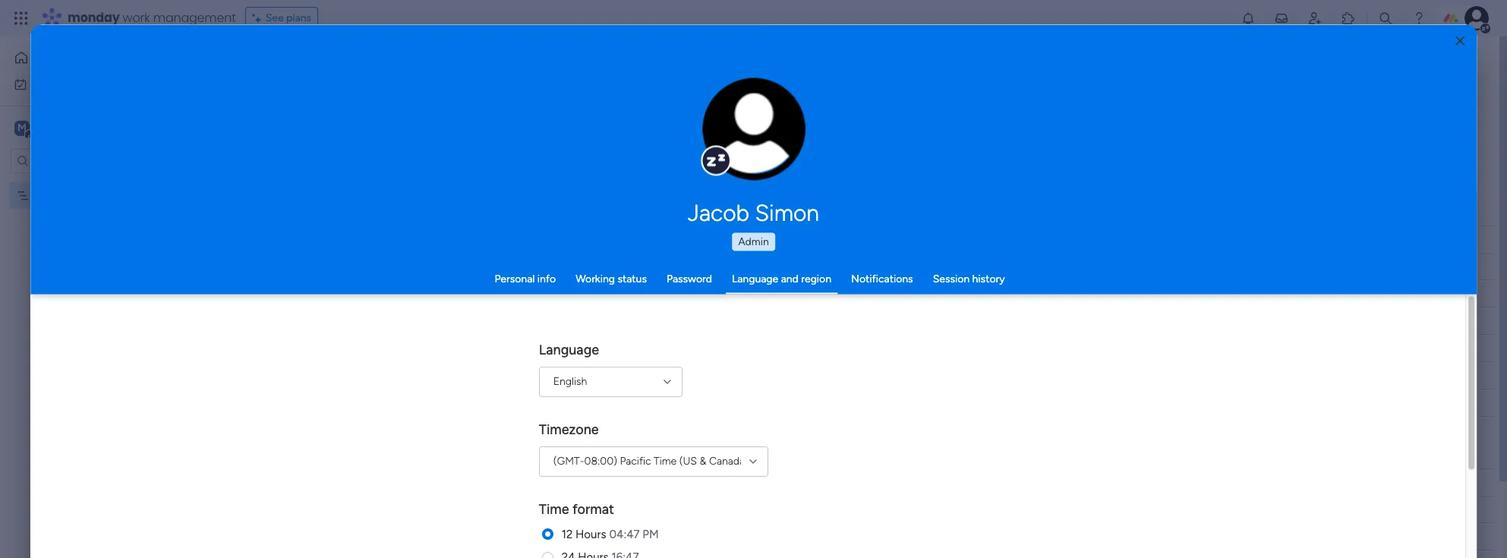 Task type: vqa. For each thing, say whether or not it's contained in the screenshot.
First to the top
no



Task type: locate. For each thing, give the bounding box(es) containing it.
due date field down canada)
[[735, 474, 786, 491]]

working for working status
[[576, 272, 615, 285]]

2
[[324, 315, 330, 328]]

1 vertical spatial due date field
[[735, 474, 786, 491]]

home button
[[9, 46, 163, 70]]

nov
[[748, 288, 766, 300]]

see for see more
[[693, 84, 711, 96]]

manage
[[232, 84, 270, 97]]

0 horizontal spatial time
[[539, 500, 569, 517]]

0 horizontal spatial language
[[539, 341, 599, 358]]

0 vertical spatial my
[[33, 77, 48, 90]]

due date down jacob simon button
[[739, 233, 782, 246]]

change profile picture
[[722, 137, 786, 161]]

1 horizontal spatial work
[[123, 9, 150, 27]]

Status field
[[638, 474, 676, 491]]

0 vertical spatial time
[[654, 454, 677, 467]]

status
[[641, 476, 672, 489]]

0 vertical spatial language
[[732, 272, 779, 285]]

1 vertical spatial time
[[539, 500, 569, 517]]

1 horizontal spatial language
[[732, 272, 779, 285]]

set
[[443, 84, 457, 97]]

2 due date from the top
[[739, 476, 782, 489]]

it
[[682, 287, 688, 300]]

work down home
[[51, 77, 74, 90]]

of right "type"
[[317, 84, 327, 97]]

and left the "region"
[[781, 272, 799, 285]]

help image
[[1412, 11, 1427, 26]]

my inside button
[[33, 77, 48, 90]]

0 horizontal spatial see
[[266, 11, 284, 24]]

0 vertical spatial working
[[576, 272, 615, 285]]

1 horizontal spatial see
[[693, 84, 711, 96]]

select product image
[[14, 11, 29, 26]]

0 horizontal spatial and
[[505, 84, 523, 97]]

due date field down jacob simon button
[[735, 231, 786, 248]]

1 vertical spatial due
[[739, 476, 758, 489]]

0 horizontal spatial work
[[51, 77, 74, 90]]

project for project 2
[[287, 315, 321, 328]]

1 vertical spatial language
[[539, 341, 599, 358]]

&
[[700, 454, 707, 467]]

Owner field
[[549, 474, 588, 491]]

working for working on it
[[625, 287, 664, 300]]

2 of from the left
[[578, 84, 588, 97]]

0 vertical spatial work
[[123, 9, 150, 27]]

work right "monday"
[[123, 9, 150, 27]]

0 horizontal spatial of
[[317, 84, 327, 97]]

1 vertical spatial my
[[36, 189, 50, 202]]

language for language and region
[[732, 272, 779, 285]]

password link
[[667, 272, 712, 285]]

owners,
[[403, 84, 440, 97]]

time up 12
[[539, 500, 569, 517]]

my board
[[36, 189, 81, 202]]

Due date field
[[735, 231, 786, 248], [735, 474, 786, 491]]

1 due from the top
[[739, 233, 758, 246]]

0 vertical spatial due date
[[739, 233, 782, 246]]

Completed field
[[257, 443, 343, 463]]

jacob
[[688, 199, 750, 226]]

see left plans
[[266, 11, 284, 24]]

12
[[562, 527, 573, 541]]

language for language
[[539, 341, 599, 358]]

work
[[123, 9, 150, 27], [51, 77, 74, 90]]

stands.
[[683, 84, 717, 97]]

history
[[972, 272, 1005, 285]]

17
[[769, 288, 778, 300]]

date
[[761, 233, 782, 246], [761, 476, 782, 489]]

project
[[287, 288, 321, 301], [287, 315, 321, 328], [287, 342, 321, 355], [379, 475, 413, 488]]

(gmt-
[[554, 454, 585, 467]]

inbox image
[[1274, 11, 1289, 26]]

plans
[[286, 11, 311, 24]]

1 vertical spatial due date
[[739, 476, 782, 489]]

pm
[[643, 527, 659, 541]]

0 vertical spatial due date field
[[735, 231, 786, 248]]

due date
[[739, 233, 782, 246], [739, 476, 782, 489]]

and
[[505, 84, 523, 97], [781, 272, 799, 285]]

1 vertical spatial work
[[51, 77, 74, 90]]

not
[[628, 260, 647, 273]]

type
[[292, 84, 314, 97]]

due
[[739, 233, 758, 246], [739, 476, 758, 489]]

due down canada)
[[739, 476, 758, 489]]

search everything image
[[1378, 11, 1393, 26]]

see inside button
[[266, 11, 284, 24]]

1 horizontal spatial working
[[625, 287, 664, 300]]

0 vertical spatial see
[[266, 11, 284, 24]]

1 vertical spatial working
[[625, 287, 664, 300]]

status
[[618, 272, 647, 285]]

workspace selection element
[[14, 119, 127, 139]]

working
[[576, 272, 615, 285], [625, 287, 664, 300]]

my work
[[33, 77, 74, 90]]

04:47
[[610, 527, 640, 541]]

my inside list box
[[36, 189, 50, 202]]

1 date from the top
[[761, 233, 782, 246]]

0 vertical spatial due
[[739, 233, 758, 246]]

my left board
[[36, 189, 50, 202]]

see left the more
[[693, 84, 711, 96]]

1 horizontal spatial of
[[578, 84, 588, 97]]

my
[[33, 77, 48, 90], [36, 189, 50, 202]]

session history link
[[933, 272, 1005, 285]]

english
[[554, 374, 587, 387]]

due date down canada)
[[739, 476, 782, 489]]

pacific
[[620, 454, 651, 467]]

0 vertical spatial and
[[505, 84, 523, 97]]

language and region
[[732, 272, 832, 285]]

m
[[18, 121, 27, 134]]

language up nov
[[732, 272, 779, 285]]

and left 'keep'
[[505, 84, 523, 97]]

info
[[538, 272, 556, 285]]

language up english
[[539, 341, 599, 358]]

project for project 1
[[287, 288, 321, 301]]

work inside my work button
[[51, 77, 74, 90]]

2 due date field from the top
[[735, 474, 786, 491]]

3
[[324, 342, 330, 355]]

due down jacob simon at top
[[739, 233, 758, 246]]

1 vertical spatial see
[[693, 84, 711, 96]]

see
[[266, 11, 284, 24], [693, 84, 711, 96]]

working status link
[[576, 272, 647, 285]]

monday
[[68, 9, 120, 27]]

Search in workspace field
[[32, 152, 127, 169]]

working down status
[[625, 287, 664, 300]]

my down home
[[33, 77, 48, 90]]

0 vertical spatial date
[[761, 233, 782, 246]]

1 horizontal spatial time
[[654, 454, 677, 467]]

1 horizontal spatial and
[[781, 272, 799, 285]]

time left (us
[[654, 454, 677, 467]]

1 vertical spatial date
[[761, 476, 782, 489]]

option
[[0, 181, 194, 185]]

monday work management
[[68, 9, 236, 27]]

manage any type of project. assign owners, set timelines and keep track of where your project stands.
[[232, 84, 717, 97]]

1 vertical spatial and
[[781, 272, 799, 285]]

of right track
[[578, 84, 588, 97]]

working left status
[[576, 272, 615, 285]]

1 of from the left
[[317, 84, 327, 97]]

of
[[317, 84, 327, 97], [578, 84, 588, 97]]

0 horizontal spatial working
[[576, 272, 615, 285]]

personal
[[495, 272, 535, 285]]

jacob simon image
[[1465, 6, 1489, 30]]

time
[[654, 454, 677, 467], [539, 500, 569, 517]]

notifications link
[[851, 272, 913, 285]]



Task type: describe. For each thing, give the bounding box(es) containing it.
more
[[713, 84, 738, 96]]

collapse board header image
[[1461, 112, 1473, 125]]

my for my work
[[33, 77, 48, 90]]

invite members image
[[1308, 11, 1323, 26]]

main
[[35, 120, 62, 135]]

12 hours 04:47 pm
[[562, 527, 659, 541]]

language and region link
[[732, 272, 832, 285]]

project for project 3
[[287, 342, 321, 355]]

1 due date field from the top
[[735, 231, 786, 248]]

see for see plans
[[266, 11, 284, 24]]

(us
[[680, 454, 697, 467]]

completed
[[261, 443, 340, 462]]

notifications image
[[1241, 11, 1256, 26]]

profile
[[758, 137, 786, 148]]

change
[[722, 137, 756, 148]]

see more link
[[691, 83, 739, 98]]

project
[[646, 84, 681, 97]]

jacob simon
[[688, 199, 819, 226]]

session history
[[933, 272, 1005, 285]]

home
[[35, 51, 64, 64]]

your
[[623, 84, 644, 97]]

2 date from the top
[[761, 476, 782, 489]]

personal info link
[[495, 272, 556, 285]]

nov 17
[[748, 288, 778, 300]]

work for my
[[51, 77, 74, 90]]

region
[[801, 272, 832, 285]]

started
[[649, 260, 685, 273]]

my board list box
[[0, 179, 194, 413]]

project 1
[[287, 288, 328, 301]]

1
[[324, 288, 328, 301]]

jacob simon button
[[545, 199, 963, 226]]

notifications
[[851, 272, 913, 285]]

workspace
[[64, 120, 125, 135]]

see plans button
[[245, 7, 318, 30]]

working status
[[576, 272, 647, 285]]

timezone
[[539, 421, 599, 437]]

main workspace
[[35, 120, 125, 135]]

apps image
[[1341, 11, 1356, 26]]

assign
[[369, 84, 400, 97]]

time format
[[539, 500, 614, 517]]

simon
[[755, 199, 819, 226]]

admin
[[738, 235, 769, 248]]

session
[[933, 272, 970, 285]]

format
[[573, 500, 614, 517]]

workspace image
[[14, 120, 30, 136]]

canada)
[[709, 454, 749, 467]]

track
[[551, 84, 575, 97]]

on
[[667, 287, 679, 300]]

(gmt-08:00) pacific time (us & canada)
[[554, 454, 749, 467]]

project.
[[329, 84, 366, 97]]

any
[[273, 84, 290, 97]]

08:00)
[[585, 454, 618, 467]]

not started
[[628, 260, 685, 273]]

password
[[667, 272, 712, 285]]

my work button
[[9, 72, 163, 96]]

project 3
[[287, 342, 330, 355]]

project 2
[[287, 315, 330, 328]]

1 due date from the top
[[739, 233, 782, 246]]

where
[[590, 84, 620, 97]]

2 due from the top
[[739, 476, 758, 489]]

my for my board
[[36, 189, 50, 202]]

hours
[[576, 527, 607, 541]]

timelines
[[460, 84, 503, 97]]

close image
[[1456, 35, 1465, 47]]

owner
[[552, 476, 584, 489]]

board
[[53, 189, 81, 202]]

working on it
[[625, 287, 688, 300]]

change profile picture button
[[702, 77, 806, 181]]

work for monday
[[123, 9, 150, 27]]

see plans
[[266, 11, 311, 24]]

keep
[[526, 84, 549, 97]]

picture
[[739, 150, 770, 161]]

management
[[153, 9, 236, 27]]

see more
[[693, 84, 738, 96]]

personal info
[[495, 272, 556, 285]]



